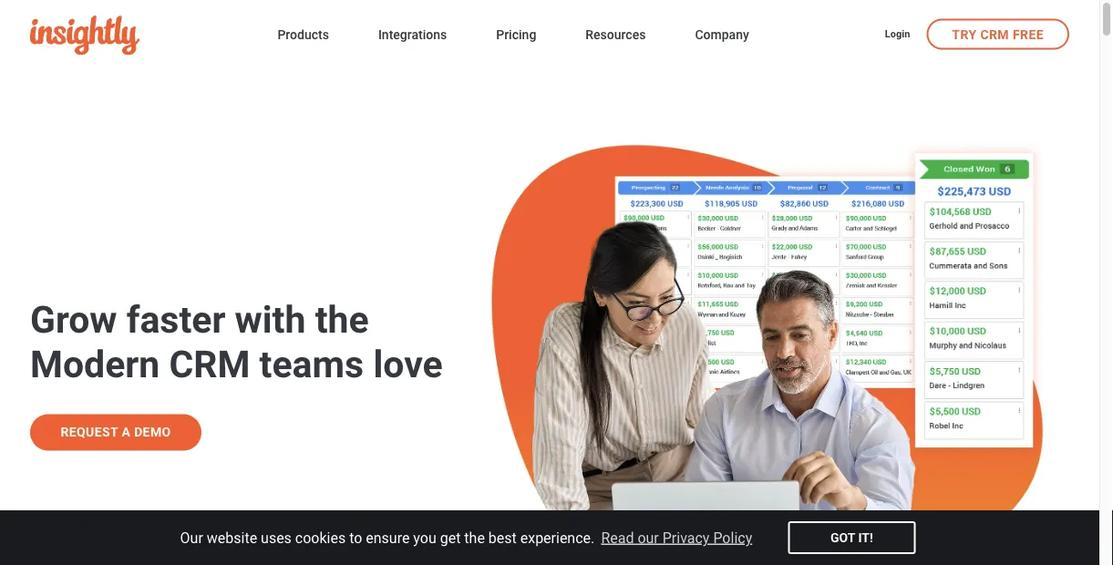 Task type: describe. For each thing, give the bounding box(es) containing it.
you
[[414, 529, 437, 547]]

it!
[[859, 530, 874, 545]]

home banner businessman 2023 v3 image
[[488, 119, 1070, 566]]

got it!
[[831, 530, 874, 545]]

resources link
[[586, 24, 646, 49]]

insightly logo link
[[30, 15, 248, 55]]

products
[[278, 27, 329, 42]]

try crm free button
[[927, 19, 1070, 50]]

try crm free
[[953, 27, 1044, 42]]

experience.
[[521, 529, 595, 547]]

login link
[[885, 27, 911, 43]]

request a demo link
[[30, 414, 202, 451]]

products link
[[278, 24, 329, 49]]

try
[[953, 27, 977, 42]]

resources
[[586, 27, 646, 42]]

policy
[[714, 529, 753, 547]]

the inside cookieconsent dialog
[[465, 529, 485, 547]]

the inside grow faster with the modern crm teams love
[[315, 298, 369, 342]]

to
[[349, 529, 362, 547]]

company link
[[695, 24, 750, 49]]

ensure
[[366, 529, 410, 547]]

grow
[[30, 298, 117, 342]]

try crm free link
[[927, 19, 1070, 50]]

privacy
[[663, 529, 710, 547]]

faster
[[126, 298, 226, 342]]



Task type: locate. For each thing, give the bounding box(es) containing it.
request a demo
[[61, 425, 171, 440]]

crm
[[981, 27, 1010, 42], [169, 343, 250, 387]]

get
[[440, 529, 461, 547]]

request
[[61, 425, 118, 440]]

crm right try
[[981, 27, 1010, 42]]

pricing link
[[496, 24, 537, 49]]

love
[[373, 343, 443, 387]]

the up teams on the bottom left of the page
[[315, 298, 369, 342]]

demo
[[134, 425, 171, 440]]

best
[[489, 529, 517, 547]]

0 horizontal spatial crm
[[169, 343, 250, 387]]

teams
[[260, 343, 364, 387]]

got
[[831, 530, 855, 545]]

website
[[207, 529, 257, 547]]

read our privacy policy button
[[599, 524, 756, 552]]

1 vertical spatial the
[[465, 529, 485, 547]]

the
[[315, 298, 369, 342], [465, 529, 485, 547]]

crm inside button
[[981, 27, 1010, 42]]

login
[[885, 28, 911, 39]]

got it! button
[[788, 522, 916, 555]]

our
[[180, 529, 203, 547]]

1 horizontal spatial the
[[465, 529, 485, 547]]

free
[[1013, 27, 1044, 42]]

uses
[[261, 529, 292, 547]]

a
[[122, 425, 131, 440]]

company
[[695, 27, 750, 42]]

cookieconsent dialog
[[0, 511, 1100, 566]]

modern
[[30, 343, 160, 387]]

0 vertical spatial crm
[[981, 27, 1010, 42]]

0 horizontal spatial the
[[315, 298, 369, 342]]

cookies
[[295, 529, 346, 547]]

integrations
[[378, 27, 447, 42]]

with
[[235, 298, 306, 342]]

our
[[638, 529, 659, 547]]

pricing
[[496, 27, 537, 42]]

the right get
[[465, 529, 485, 547]]

1 horizontal spatial crm
[[981, 27, 1010, 42]]

insightly logo image
[[30, 15, 140, 55]]

crm inside grow faster with the modern crm teams love
[[169, 343, 250, 387]]

integrations link
[[378, 24, 447, 49]]

grow faster with the modern crm teams love
[[30, 298, 443, 387]]

crm down faster
[[169, 343, 250, 387]]

read
[[601, 529, 634, 547]]

0 vertical spatial the
[[315, 298, 369, 342]]

1 vertical spatial crm
[[169, 343, 250, 387]]

our website uses cookies to ensure you get the best experience. read our privacy policy
[[180, 529, 753, 547]]



Task type: vqa. For each thing, say whether or not it's contained in the screenshot.
Integrations link
yes



